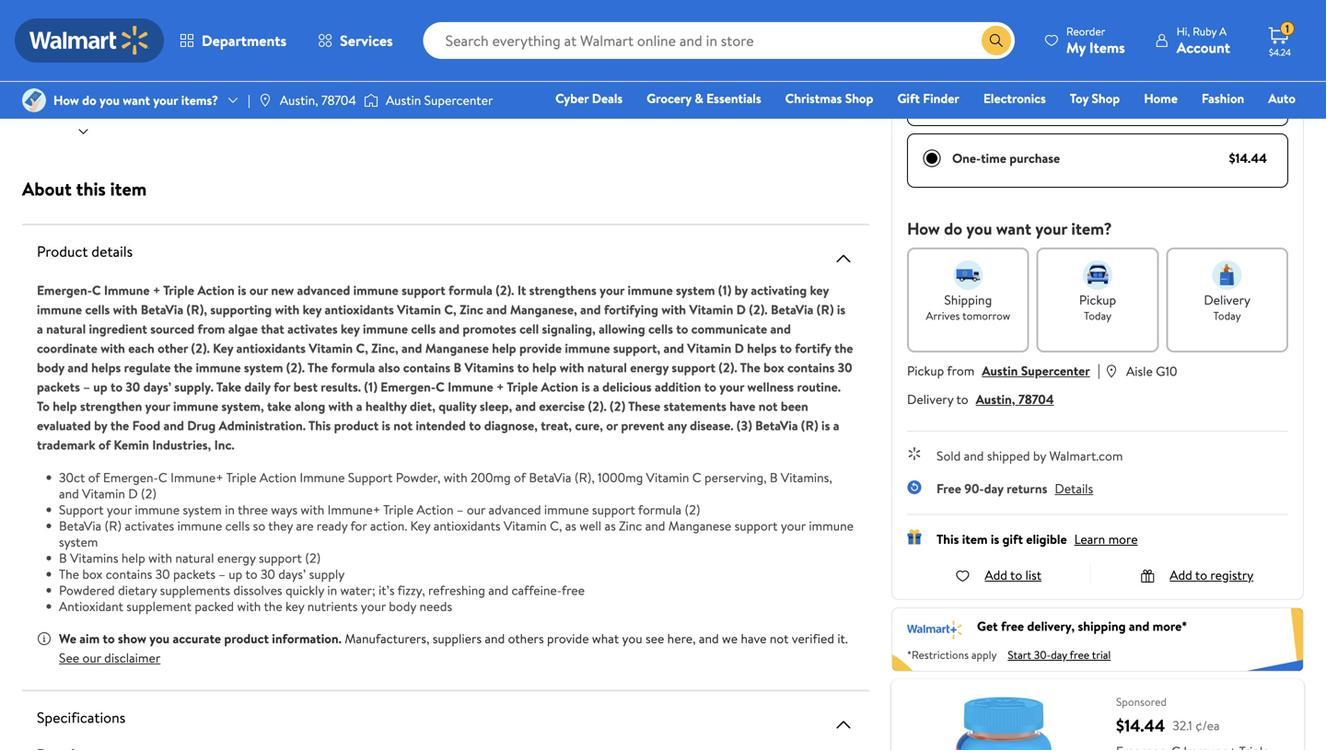 Task type: locate. For each thing, give the bounding box(es) containing it.
do
[[82, 91, 96, 109], [944, 217, 962, 240]]

supplement
[[126, 598, 192, 616]]

1 vertical spatial body
[[389, 598, 416, 616]]

$4.24
[[1269, 46, 1291, 58]]

with down signaling,
[[560, 359, 584, 377]]

vitamin down 200mg
[[504, 517, 547, 535]]

0 horizontal spatial key
[[213, 339, 233, 357]]

energy up 'dissolves'
[[217, 549, 256, 567]]

vitamins up 'powdered'
[[70, 549, 118, 567]]

0 horizontal spatial the
[[59, 565, 79, 583]]

and left more*
[[1129, 617, 1150, 635]]

2 vertical spatial natural
[[175, 549, 214, 567]]

gifting made easy image
[[907, 530, 922, 545]]

aisle
[[1126, 362, 1153, 380]]

austin
[[386, 91, 421, 109], [982, 362, 1018, 380]]

b left vitamins,
[[770, 469, 778, 487]]

formula inside 30ct of emergen-c immune+ triple action immune support powder, with 200mg of betavia (r), 1000mg vitamin c perserving, b vitamins, and vitamin d (2) support your immune system in three ways with immune+ triple action – our advanced immune support formula (2) betavia (r) activates immune cells so they are ready for action. key antioxidants vitamin c, as well as zinc and manganese support your immune system b vitamins help with natural energy support (2) the box contains 30 packets – up to 30 days' supply powdered dietary supplements dissolves quickly in water; it's fizzy, refreshing and caffeine-free antioxidant supplement packed with the key nutrients your body needs
[[638, 501, 682, 519]]

key
[[810, 281, 829, 299], [303, 301, 322, 319], [341, 320, 360, 338], [286, 598, 304, 616]]

0 vertical spatial free
[[562, 582, 585, 599]]

0 horizontal spatial box
[[82, 565, 103, 583]]

vitamin up communicate
[[689, 301, 733, 319]]

that
[[261, 320, 284, 338]]

get for free
[[977, 617, 998, 635]]

take
[[267, 397, 291, 415]]

today inside pickup today
[[1084, 308, 1112, 324]]

vitamin up the zinc, at top left
[[397, 301, 441, 319]]

returns
[[1007, 480, 1047, 498]]

0 horizontal spatial day
[[984, 480, 1004, 498]]

1 shop from the left
[[845, 89, 873, 107]]

1 today from the left
[[1084, 308, 1112, 324]]

2 vertical spatial by
[[1033, 447, 1046, 465]]

(1) up healthy
[[364, 378, 377, 396]]

of left kemin
[[98, 436, 111, 454]]

get
[[1001, 22, 1024, 42], [977, 617, 998, 635]]

have inside emergen-c immune + triple action is our new advanced immune support formula (2). it strengthens your immune system (1) by activating key immune cells with betavia (r), supporting with key antioxidants vitamin c, zinc and manganese, and fortifying with vitamin d (2). betavia (r) is a natural ingredient sourced from algae that activates key immune cells and promotes cell signaling, allowing cells to communicate and coordinate with each other (2). key antioxidants vitamin c, zinc, and manganese help provide immune support, and vitamin d helps to fortify the body and helps regulate the immune system (2). the formula also contains b vitamins to help with natural energy support (2). the box contains 30 packets – up to 30 days' supply. take daily for best results. (1) emergen-c immune + triple action is a delicious addition to your wellness routine. to help strengthen your immune system, take along with a healthy diet, quality sleep, and exercise (2). (2) these statements have not been evaluated by the food and drug administration. this product is not intended to diagnose, treat, cure, or prevent any disease. (3) betavia (r) is a trademark of kemin industries, inc.
[[730, 397, 755, 415]]

deals
[[592, 89, 623, 107]]

it.
[[837, 630, 848, 648]]

today inside "delivery today"
[[1213, 308, 1241, 324]]

up inside 30ct of emergen-c immune+ triple action immune support powder, with 200mg of betavia (r), 1000mg vitamin c perserving, b vitamins, and vitamin d (2) support your immune system in three ways with immune+ triple action – our advanced immune support formula (2) betavia (r) activates immune cells so they are ready for action. key antioxidants vitamin c, as well as zinc and manganese support your immune system b vitamins help with natural energy support (2) the box contains 30 packets – up to 30 days' supply powdered dietary supplements dissolves quickly in water; it's fizzy, refreshing and caffeine-free antioxidant supplement packed with the key nutrients your body needs
[[229, 565, 242, 583]]

1 vertical spatial product
[[224, 630, 269, 648]]

2 vertical spatial c,
[[550, 517, 562, 535]]

1 horizontal spatial product
[[334, 417, 379, 435]]

up inside emergen-c immune + triple action is our new advanced immune support formula (2). it strengthens your immune system (1) by activating key immune cells with betavia (r), supporting with key antioxidants vitamin c, zinc and manganese, and fortifying with vitamin d (2). betavia (r) is a natural ingredient sourced from algae that activates key immune cells and promotes cell signaling, allowing cells to communicate and coordinate with each other (2). key antioxidants vitamin c, zinc, and manganese help provide immune support, and vitamin d helps to fortify the body and helps regulate the immune system (2). the formula also contains b vitamins to help with natural energy support (2). the box contains 30 packets – up to 30 days' supply. take daily for best results. (1) emergen-c immune + triple action is a delicious addition to your wellness routine. to help strengthen your immune system, take along with a healthy diet, quality sleep, and exercise (2). (2) these statements have not been evaluated by the food and drug administration. this product is not intended to diagnose, treat, cure, or prevent any disease. (3) betavia (r) is a trademark of kemin industries, inc.
[[93, 378, 107, 396]]

key up information.
[[286, 598, 304, 616]]

immune up ingredient
[[104, 281, 150, 299]]

with down results. at the left bottom
[[328, 397, 353, 415]]

your left wellness
[[719, 378, 744, 396]]

with down ingredient
[[101, 339, 125, 357]]

0 horizontal spatial 78704
[[321, 91, 356, 109]]

1 vertical spatial for
[[350, 517, 367, 535]]

1 horizontal spatial emergen-
[[103, 469, 158, 487]]

time,
[[1061, 22, 1094, 42]]

1 vertical spatial our
[[467, 501, 485, 519]]

0 vertical spatial for
[[274, 378, 290, 396]]

c left perserving,
[[692, 469, 701, 487]]

shop inside christmas shop link
[[845, 89, 873, 107]]

healthy
[[365, 397, 407, 415]]

our inside 30ct of emergen-c immune+ triple action immune support powder, with 200mg of betavia (r), 1000mg vitamin c perserving, b vitamins, and vitamin d (2) support your immune system in three ways with immune+ triple action – our advanced immune support formula (2) betavia (r) activates immune cells so they are ready for action. key antioxidants vitamin c, as well as zinc and manganese support your immune system b vitamins help with natural energy support (2) the box contains 30 packets – up to 30 days' supply powdered dietary supplements dissolves quickly in water; it's fizzy, refreshing and caffeine-free antioxidant supplement packed with the key nutrients your body needs
[[467, 501, 485, 519]]

our
[[249, 281, 268, 299], [467, 501, 485, 519], [82, 649, 101, 667]]

in left three
[[225, 501, 235, 519]]

a down every on the top right
[[1108, 44, 1115, 62]]

so
[[253, 517, 265, 535]]

1 horizontal spatial want
[[996, 217, 1031, 240]]

auto link
[[1260, 88, 1304, 108]]

pickup today
[[1079, 291, 1116, 324]]

d down communicate
[[734, 339, 744, 357]]

c, inside 30ct of emergen-c immune+ triple action immune support powder, with 200mg of betavia (r), 1000mg vitamin c perserving, b vitamins, and vitamin d (2) support your immune system in three ways with immune+ triple action – our advanced immune support formula (2) betavia (r) activates immune cells so they are ready for action. key antioxidants vitamin c, as well as zinc and manganese support your immune system b vitamins help with natural energy support (2) the box contains 30 packets – up to 30 days' supply powdered dietary supplements dissolves quickly in water; it's fizzy, refreshing and caffeine-free antioxidant supplement packed with the key nutrients your body needs
[[550, 517, 562, 535]]

vitamins down promotes
[[465, 359, 514, 377]]

shop
[[845, 89, 873, 107], [1092, 89, 1120, 107]]

1 horizontal spatial immune+
[[328, 501, 380, 519]]

our inside we aim to show you accurate product information. manufacturers, suppliers and others provide what you see here, and we have not verified it. see our disclaimer
[[82, 649, 101, 667]]

it
[[517, 281, 526, 299]]

sleep,
[[480, 397, 512, 415]]

1 vertical spatial how
[[53, 91, 79, 109]]

0 vertical spatial by
[[735, 281, 748, 299]]

delivery up sold
[[907, 390, 953, 408]]

2 today from the left
[[1213, 308, 1241, 324]]

walmart plus image
[[907, 617, 962, 639]]

for inside 30ct of emergen-c immune+ triple action immune support powder, with 200mg of betavia (r), 1000mg vitamin c perserving, b vitamins, and vitamin d (2) support your immune system in three ways with immune+ triple action – our advanced immune support formula (2) betavia (r) activates immune cells so they are ready for action. key antioxidants vitamin c, as well as zinc and manganese support your immune system b vitamins help with natural energy support (2) the box contains 30 packets – up to 30 days' supply powdered dietary supplements dissolves quickly in water; it's fizzy, refreshing and caffeine-free antioxidant supplement packed with the key nutrients your body needs
[[350, 517, 367, 535]]

free inside 30ct of emergen-c immune+ triple action immune support powder, with 200mg of betavia (r), 1000mg vitamin c perserving, b vitamins, and vitamin d (2) support your immune system in three ways with immune+ triple action – our advanced immune support formula (2) betavia (r) activates immune cells so they are ready for action. key antioxidants vitamin c, as well as zinc and manganese support your immune system b vitamins help with natural energy support (2) the box contains 30 packets – up to 30 days' supply powdered dietary supplements dissolves quickly in water; it's fizzy, refreshing and caffeine-free antioxidant supplement packed with the key nutrients your body needs
[[562, 582, 585, 599]]

1 horizontal spatial pickup
[[1079, 291, 1116, 309]]

0 vertical spatial –
[[83, 378, 90, 396]]

it left on
[[1028, 22, 1037, 42]]

vitamin
[[397, 301, 441, 319], [689, 301, 733, 319], [309, 339, 353, 357], [687, 339, 731, 357], [646, 469, 689, 487], [82, 485, 125, 503], [504, 517, 547, 535]]

key right supporting
[[303, 301, 322, 319]]

action up exercise
[[541, 378, 578, 396]]

0 horizontal spatial body
[[37, 359, 64, 377]]

0 horizontal spatial want
[[123, 91, 150, 109]]

0 horizontal spatial this
[[308, 417, 331, 435]]

helps
[[747, 339, 777, 357], [91, 359, 121, 377]]

provide inside emergen-c immune + triple action is our new advanced immune support formula (2). it strengthens your immune system (1) by activating key immune cells with betavia (r), supporting with key antioxidants vitamin c, zinc and manganese, and fortifying with vitamin d (2). betavia (r) is a natural ingredient sourced from algae that activates key immune cells and promotes cell signaling, allowing cells to communicate and coordinate with each other (2). key antioxidants vitamin c, zinc, and manganese help provide immune support, and vitamin d helps to fortify the body and helps regulate the immune system (2). the formula also contains b vitamins to help with natural energy support (2). the box contains 30 packets – up to 30 days' supply. take daily for best results. (1) emergen-c immune + triple action is a delicious addition to your wellness routine. to help strengthen your immune system, take along with a healthy diet, quality sleep, and exercise (2). (2) these statements have not been evaluated by the food and drug administration. this product is not intended to diagnose, treat, cure, or prevent any disease. (3) betavia (r) is a trademark of kemin industries, inc.
[[519, 339, 562, 357]]

supercenter inside pickup from austin supercenter |
[[1021, 362, 1090, 380]]

0 horizontal spatial pickup
[[907, 362, 944, 380]]

of inside emergen-c immune + triple action is our new advanced immune support formula (2). it strengthens your immune system (1) by activating key immune cells with betavia (r), supporting with key antioxidants vitamin c, zinc and manganese, and fortifying with vitamin d (2). betavia (r) is a natural ingredient sourced from algae that activates key immune cells and promotes cell signaling, allowing cells to communicate and coordinate with each other (2). key antioxidants vitamin c, zinc, and manganese help provide immune support, and vitamin d helps to fortify the body and helps regulate the immune system (2). the formula also contains b vitamins to help with natural energy support (2). the box contains 30 packets – up to 30 days' supply. take daily for best results. (1) emergen-c immune + triple action is a delicious addition to your wellness routine. to help strengthen your immune system, take along with a healthy diet, quality sleep, and exercise (2). (2) these statements have not been evaluated by the food and drug administration. this product is not intended to diagnose, treat, cure, or prevent any disease. (3) betavia (r) is a trademark of kemin industries, inc.
[[98, 436, 111, 454]]

pickup inside pickup from austin supercenter |
[[907, 362, 944, 380]]

how for how do you want your items?
[[53, 91, 79, 109]]

*restrictions apply
[[907, 647, 997, 663]]

days' left supply
[[278, 565, 306, 583]]

vitamins inside emergen-c immune + triple action is our new advanced immune support formula (2). it strengthens your immune system (1) by activating key immune cells with betavia (r), supporting with key antioxidants vitamin c, zinc and manganese, and fortifying with vitamin d (2). betavia (r) is a natural ingredient sourced from algae that activates key immune cells and promotes cell signaling, allowing cells to communicate and coordinate with each other (2). key antioxidants vitamin c, zinc, and manganese help provide immune support, and vitamin d helps to fortify the body and helps regulate the immune system (2). the formula also contains b vitamins to help with natural energy support (2). the box contains 30 packets – up to 30 days' supply. take daily for best results. (1) emergen-c immune + triple action is a delicious addition to your wellness routine. to help strengthen your immune system, take along with a healthy diet, quality sleep, and exercise (2). (2) these statements have not been evaluated by the food and drug administration. this product is not intended to diagnose, treat, cure, or prevent any disease. (3) betavia (r) is a trademark of kemin industries, inc.
[[465, 359, 514, 377]]

1 horizontal spatial delivery
[[1204, 291, 1251, 309]]

None radio
[[923, 149, 941, 168]]

with down reorder
[[1082, 44, 1105, 62]]

1 horizontal spatial (r),
[[574, 469, 595, 487]]

here,
[[667, 630, 696, 648]]

delivery
[[1204, 291, 1251, 309], [907, 390, 953, 408]]

Search search field
[[423, 22, 1015, 59]]

1 horizontal spatial energy
[[630, 359, 669, 377]]

our down aim
[[82, 649, 101, 667]]

1 horizontal spatial contains
[[403, 359, 450, 377]]

ways
[[271, 501, 297, 519]]

electronics link
[[975, 88, 1054, 108]]

0 vertical spatial our
[[249, 281, 268, 299]]

0 vertical spatial austin,
[[280, 91, 318, 109]]

specifications image
[[832, 714, 855, 736]]

for inside emergen-c immune + triple action is our new advanced immune support formula (2). it strengthens your immune system (1) by activating key immune cells with betavia (r), supporting with key antioxidants vitamin c, zinc and manganese, and fortifying with vitamin d (2). betavia (r) is a natural ingredient sourced from algae that activates key immune cells and promotes cell signaling, allowing cells to communicate and coordinate with each other (2). key antioxidants vitamin c, zinc, and manganese help provide immune support, and vitamin d helps to fortify the body and helps regulate the immune system (2). the formula also contains b vitamins to help with natural energy support (2). the box contains 30 packets – up to 30 days' supply. take daily for best results. (1) emergen-c immune + triple action is a delicious addition to your wellness routine. to help strengthen your immune system, take along with a healthy diet, quality sleep, and exercise (2). (2) these statements have not been evaluated by the food and drug administration. this product is not intended to diagnose, treat, cure, or prevent any disease. (3) betavia (r) is a trademark of kemin industries, inc.
[[274, 378, 290, 396]]

zinc inside emergen-c immune + triple action is our new advanced immune support formula (2). it strengthens your immune system (1) by activating key immune cells with betavia (r), supporting with key antioxidants vitamin c, zinc and manganese, and fortifying with vitamin d (2). betavia (r) is a natural ingredient sourced from algae that activates key immune cells and promotes cell signaling, allowing cells to communicate and coordinate with each other (2). key antioxidants vitamin c, zinc, and manganese help provide immune support, and vitamin d helps to fortify the body and helps regulate the immune system (2). the formula also contains b vitamins to help with natural energy support (2). the box contains 30 packets – up to 30 days' supply. take daily for best results. (1) emergen-c immune + triple action is a delicious addition to your wellness routine. to help strengthen your immune system, take along with a healthy diet, quality sleep, and exercise (2). (2) these statements have not been evaluated by the food and drug administration. this product is not intended to diagnose, treat, cure, or prevent any disease. (3) betavia (r) is a trademark of kemin industries, inc.
[[460, 301, 483, 319]]

(r) inside 30ct of emergen-c immune+ triple action immune support powder, with 200mg of betavia (r), 1000mg vitamin c perserving, b vitamins, and vitamin d (2) support your immune system in three ways with immune+ triple action – our advanced immune support formula (2) betavia (r) activates immune cells so they are ready for action. key antioxidants vitamin c, as well as zinc and manganese support your immune system b vitamins help with natural energy support (2) the box contains 30 packets – up to 30 days' supply powdered dietary supplements dissolves quickly in water; it's fizzy, refreshing and caffeine-free antioxidant supplement packed with the key nutrients your body needs
[[105, 517, 122, 535]]

not left verified in the bottom right of the page
[[770, 630, 789, 648]]

austin, 78704 button
[[976, 390, 1054, 408]]

delivery to austin, 78704
[[907, 390, 1054, 408]]

activates inside 30ct of emergen-c immune+ triple action immune support powder, with 200mg of betavia (r), 1000mg vitamin c perserving, b vitamins, and vitamin d (2) support your immune system in three ways with immune+ triple action – our advanced immune support formula (2) betavia (r) activates immune cells so they are ready for action. key antioxidants vitamin c, as well as zinc and manganese support your immune system b vitamins help with natural energy support (2) the box contains 30 packets – up to 30 days' supply powdered dietary supplements dissolves quickly in water; it's fizzy, refreshing and caffeine-free antioxidant supplement packed with the key nutrients your body needs
[[125, 517, 174, 535]]

help
[[492, 339, 516, 357], [532, 359, 557, 377], [53, 397, 77, 415], [121, 549, 145, 567]]

manganese down promotes
[[425, 339, 489, 357]]

how for how do you want your item?
[[907, 217, 940, 240]]

for up take
[[274, 378, 290, 396]]

delivery for today
[[1204, 291, 1251, 309]]

departments
[[202, 30, 286, 51]]

want down one-time purchase
[[996, 217, 1031, 240]]

1 vertical spatial packets
[[173, 565, 216, 583]]

the down strengthen
[[110, 417, 129, 435]]

(r) up fortify
[[817, 301, 834, 319]]

0 horizontal spatial vitamins
[[70, 549, 118, 567]]

about this item
[[22, 176, 147, 202]]

1 vertical spatial days'
[[278, 565, 306, 583]]

0 vertical spatial product
[[334, 417, 379, 435]]

1 vertical spatial have
[[741, 630, 767, 648]]

the inside 30ct of emergen-c immune+ triple action immune support powder, with 200mg of betavia (r), 1000mg vitamin c perserving, b vitamins, and vitamin d (2) support your immune system in three ways with immune+ triple action – our advanced immune support formula (2) betavia (r) activates immune cells so they are ready for action. key antioxidants vitamin c, as well as zinc and manganese support your immune system b vitamins help with natural energy support (2) the box contains 30 packets – up to 30 days' supply powdered dietary supplements dissolves quickly in water; it's fizzy, refreshing and caffeine-free antioxidant supplement packed with the key nutrients your body needs
[[264, 598, 282, 616]]

eligible
[[1026, 530, 1067, 548]]

1 vertical spatial manganese
[[668, 517, 731, 535]]

perserving,
[[705, 469, 767, 487]]

1 horizontal spatial natural
[[175, 549, 214, 567]]

2 horizontal spatial free
[[1070, 647, 1089, 663]]

| right items?
[[248, 91, 250, 109]]

2 vertical spatial antioxidants
[[433, 517, 501, 535]]

to down the quality
[[469, 417, 481, 435]]

0 vertical spatial body
[[37, 359, 64, 377]]

from up 'delivery to austin, 78704'
[[947, 362, 975, 380]]

1 horizontal spatial manganese
[[668, 517, 731, 535]]

1 horizontal spatial day
[[1051, 647, 1067, 663]]

not down wellness
[[759, 397, 778, 415]]

get free delivery, shipping and more*
[[977, 617, 1187, 635]]

advanced inside 30ct of emergen-c immune+ triple action immune support powder, with 200mg of betavia (r), 1000mg vitamin c perserving, b vitamins, and vitamin d (2) support your immune system in three ways with immune+ triple action – our advanced immune support formula (2) betavia (r) activates immune cells so they are ready for action. key antioxidants vitamin c, as well as zinc and manganese support your immune system b vitamins help with natural energy support (2) the box contains 30 packets – up to 30 days' supply powdered dietary supplements dissolves quickly in water; it's fizzy, refreshing and caffeine-free antioxidant supplement packed with the key nutrients your body needs
[[489, 501, 541, 519]]

(r)
[[817, 301, 834, 319], [801, 417, 818, 435], [105, 517, 122, 535]]

1 add from the left
[[985, 566, 1007, 584]]

1 horizontal spatial c,
[[444, 301, 457, 319]]

shop for toy shop
[[1092, 89, 1120, 107]]

sponsored $14.44 32.1 ¢/ea
[[1116, 694, 1220, 737]]

product inside emergen-c immune + triple action is our new advanced immune support formula (2). it strengthens your immune system (1) by activating key immune cells with betavia (r), supporting with key antioxidants vitamin c, zinc and manganese, and fortifying with vitamin d (2). betavia (r) is a natural ingredient sourced from algae that activates key immune cells and promotes cell signaling, allowing cells to communicate and coordinate with each other (2). key antioxidants vitamin c, zinc, and manganese help provide immune support, and vitamin d helps to fortify the body and helps regulate the immune system (2). the formula also contains b vitamins to help with natural energy support (2). the box contains 30 packets – up to 30 days' supply. take daily for best results. (1) emergen-c immune + triple action is a delicious addition to your wellness routine. to help strengthen your immune system, take along with a healthy diet, quality sleep, and exercise (2). (2) these statements have not been evaluated by the food and drug administration. this product is not intended to diagnose, treat, cure, or prevent any disease. (3) betavia (r) is a trademark of kemin industries, inc.
[[334, 417, 379, 435]]

details
[[91, 241, 133, 262]]

delivery for to
[[907, 390, 953, 408]]

day for 90-
[[984, 480, 1004, 498]]

contains inside 30ct of emergen-c immune+ triple action immune support powder, with 200mg of betavia (r), 1000mg vitamin c perserving, b vitamins, and vitamin d (2) support your immune system in three ways with immune+ triple action – our advanced immune support formula (2) betavia (r) activates immune cells so they are ready for action. key antioxidants vitamin c, as well as zinc and manganese support your immune system b vitamins help with natural energy support (2) the box contains 30 packets – up to 30 days' supply powdered dietary supplements dissolves quickly in water; it's fizzy, refreshing and caffeine-free antioxidant supplement packed with the key nutrients your body needs
[[106, 565, 152, 583]]

day
[[984, 480, 1004, 498], [1051, 647, 1067, 663]]

and inside banner
[[1129, 617, 1150, 635]]

1 vertical spatial immune+
[[328, 501, 380, 519]]

vitamins inside 30ct of emergen-c immune+ triple action immune support powder, with 200mg of betavia (r), 1000mg vitamin c perserving, b vitamins, and vitamin d (2) support your immune system in three ways with immune+ triple action – our advanced immune support formula (2) betavia (r) activates immune cells so they are ready for action. key antioxidants vitamin c, as well as zinc and manganese support your immune system b vitamins help with natural energy support (2) the box contains 30 packets – up to 30 days' supply powdered dietary supplements dissolves quickly in water; it's fizzy, refreshing and caffeine-free antioxidant supplement packed with the key nutrients your body needs
[[70, 549, 118, 567]]

dietary
[[118, 582, 157, 599]]

our down 200mg
[[467, 501, 485, 519]]

emergen- up diet, at the bottom left
[[380, 378, 436, 396]]

2 shop from the left
[[1092, 89, 1120, 107]]

supply
[[309, 565, 345, 583]]

more
[[1108, 530, 1138, 548]]

0 horizontal spatial zinc
[[460, 301, 483, 319]]

shop right christmas at the top right
[[845, 89, 873, 107]]

1 vertical spatial not
[[393, 417, 413, 435]]

emergen-c immune+ triple action immune support powder, betavia (r), 1000mg vitamin c, b vitamins, vitamin d and antioxidants, raspberry – 30 count - image 5 of 9 image
[[31, 0, 139, 108]]

1 vertical spatial do
[[944, 217, 962, 240]]

0 vertical spatial have
[[730, 397, 755, 415]]

cells
[[85, 301, 110, 319], [411, 320, 436, 338], [648, 320, 673, 338], [225, 517, 250, 535]]

(r), left 1000mg
[[574, 469, 595, 487]]

2 vertical spatial formula
[[638, 501, 682, 519]]

how
[[1001, 68, 1026, 86], [53, 91, 79, 109], [907, 217, 940, 240]]

2 add from the left
[[1170, 566, 1192, 584]]

product details
[[37, 241, 133, 262]]

zinc up promotes
[[460, 301, 483, 319]]

1 horizontal spatial our
[[249, 281, 268, 299]]

get inside get it on time, every time never run out with a subscription. how it works
[[1001, 22, 1024, 42]]

2 vertical spatial how
[[907, 217, 940, 240]]

shop for christmas shop
[[845, 89, 873, 107]]

(2). down communicate
[[719, 359, 737, 377]]

key right activating
[[810, 281, 829, 299]]

sourced
[[150, 320, 194, 338]]

1 vertical spatial up
[[229, 565, 242, 583]]

(2).
[[496, 281, 514, 299], [749, 301, 768, 319], [191, 339, 210, 357], [286, 359, 305, 377], [719, 359, 737, 377], [588, 397, 607, 415]]

trademark
[[37, 436, 95, 454]]

list
[[1025, 566, 1042, 584]]

days' inside 30ct of emergen-c immune+ triple action immune support powder, with 200mg of betavia (r), 1000mg vitamin c perserving, b vitamins, and vitamin d (2) support your immune system in three ways with immune+ triple action – our advanced immune support formula (2) betavia (r) activates immune cells so they are ready for action. key antioxidants vitamin c, as well as zinc and manganese support your immune system b vitamins help with natural energy support (2) the box contains 30 packets – up to 30 days' supply powdered dietary supplements dissolves quickly in water; it's fizzy, refreshing and caffeine-free antioxidant supplement packed with the key nutrients your body needs
[[278, 565, 306, 583]]

0 vertical spatial immune+
[[170, 469, 223, 487]]

formula up results. at the left bottom
[[331, 359, 375, 377]]

our inside emergen-c immune + triple action is our new advanced immune support formula (2). it strengthens your immune system (1) by activating key immune cells with betavia (r), supporting with key antioxidants vitamin c, zinc and manganese, and fortifying with vitamin d (2). betavia (r) is a natural ingredient sourced from algae that activates key immune cells and promotes cell signaling, allowing cells to communicate and coordinate with each other (2). key antioxidants vitamin c, zinc, and manganese help provide immune support, and vitamin d helps to fortify the body and helps regulate the immune system (2). the formula also contains b vitamins to help with natural energy support (2). the box contains 30 packets – up to 30 days' supply. take daily for best results. (1) emergen-c immune + triple action is a delicious addition to your wellness routine. to help strengthen your immune system, take along with a healthy diet, quality sleep, and exercise (2). (2) these statements have not been evaluated by the food and drug administration. this product is not intended to diagnose, treat, cure, or prevent any disease. (3) betavia (r) is a trademark of kemin industries, inc.
[[249, 281, 268, 299]]

1 vertical spatial immune
[[448, 378, 493, 396]]

0 vertical spatial (1)
[[718, 281, 731, 299]]

(2) inside emergen-c immune + triple action is our new advanced immune support formula (2). it strengthens your immune system (1) by activating key immune cells with betavia (r), supporting with key antioxidants vitamin c, zinc and manganese, and fortifying with vitamin d (2). betavia (r) is a natural ingredient sourced from algae that activates key immune cells and promotes cell signaling, allowing cells to communicate and coordinate with each other (2). key antioxidants vitamin c, zinc, and manganese help provide immune support, and vitamin d helps to fortify the body and helps regulate the immune system (2). the formula also contains b vitamins to help with natural energy support (2). the box contains 30 packets – up to 30 days' supply. take daily for best results. (1) emergen-c immune + triple action is a delicious addition to your wellness routine. to help strengthen your immune system, take along with a healthy diet, quality sleep, and exercise (2). (2) these statements have not been evaluated by the food and drug administration. this product is not intended to diagnose, treat, cure, or prevent any disease. (3) betavia (r) is a trademark of kemin industries, inc.
[[610, 397, 625, 415]]

$14.44 down the walmart+
[[1229, 149, 1267, 167]]

product down healthy
[[334, 417, 379, 435]]

austin down services
[[386, 91, 421, 109]]

routine.
[[797, 378, 841, 396]]

austin, down pickup from austin supercenter |
[[976, 390, 1015, 408]]

product details image
[[832, 248, 855, 270]]

up
[[93, 378, 107, 396], [229, 565, 242, 583]]

show
[[118, 630, 146, 648]]

add to registry
[[1170, 566, 1254, 584]]

0 horizontal spatial –
[[83, 378, 90, 396]]

1 vertical spatial day
[[1051, 647, 1067, 663]]

shop inside toy shop link
[[1092, 89, 1120, 107]]

auto
[[1268, 89, 1296, 107]]

pickup for pickup today
[[1079, 291, 1116, 309]]

it
[[1028, 22, 1037, 42], [1029, 68, 1037, 86]]

with left 200mg
[[444, 469, 467, 487]]

energy inside 30ct of emergen-c immune+ triple action immune support powder, with 200mg of betavia (r), 1000mg vitamin c perserving, b vitamins, and vitamin d (2) support your immune system in three ways with immune+ triple action – our advanced immune support formula (2) betavia (r) activates immune cells so they are ready for action. key antioxidants vitamin c, as well as zinc and manganese support your immune system b vitamins help with natural energy support (2) the box contains 30 packets – up to 30 days' supply powdered dietary supplements dissolves quickly in water; it's fizzy, refreshing and caffeine-free antioxidant supplement packed with the key nutrients your body needs
[[217, 549, 256, 567]]

registry
[[1084, 115, 1131, 133]]

details
[[1055, 480, 1093, 498]]

1 horizontal spatial time
[[1136, 22, 1165, 42]]

0 horizontal spatial free
[[562, 582, 585, 599]]

box inside 30ct of emergen-c immune+ triple action immune support powder, with 200mg of betavia (r), 1000mg vitamin c perserving, b vitamins, and vitamin d (2) support your immune system in three ways with immune+ triple action – our advanced immune support formula (2) betavia (r) activates immune cells so they are ready for action. key antioxidants vitamin c, as well as zinc and manganese support your immune system b vitamins help with natural energy support (2) the box contains 30 packets – up to 30 days' supply powdered dietary supplements dissolves quickly in water; it's fizzy, refreshing and caffeine-free antioxidant supplement packed with the key nutrients your body needs
[[82, 565, 103, 583]]

support left powder, at the bottom of page
[[348, 469, 393, 487]]

1 vertical spatial delivery
[[907, 390, 953, 408]]

this
[[76, 176, 106, 202]]

intent image for shipping image
[[953, 261, 983, 290]]

1 vertical spatial austin,
[[976, 390, 1015, 408]]

system
[[676, 281, 715, 299], [244, 359, 283, 377], [183, 501, 222, 519], [59, 533, 98, 551]]

 image
[[22, 88, 46, 112], [364, 91, 378, 110]]

delivery down intent image for delivery
[[1204, 291, 1251, 309]]

contains up supplement
[[106, 565, 152, 583]]

search icon image
[[989, 33, 1004, 48]]

to up statements
[[704, 378, 716, 396]]

0 horizontal spatial product
[[224, 630, 269, 648]]

0 vertical spatial b
[[454, 359, 461, 377]]

0 vertical spatial vitamins
[[465, 359, 514, 377]]

from inside emergen-c immune + triple action is our new advanced immune support formula (2). it strengthens your immune system (1) by activating key immune cells with betavia (r), supporting with key antioxidants vitamin c, zinc and manganese, and fortifying with vitamin d (2). betavia (r) is a natural ingredient sourced from algae that activates key immune cells and promotes cell signaling, allowing cells to communicate and coordinate with each other (2). key antioxidants vitamin c, zinc, and manganese help provide immune support, and vitamin d helps to fortify the body and helps regulate the immune system (2). the formula also contains b vitamins to help with natural energy support (2). the box contains 30 packets – up to 30 days' supply. take daily for best results. (1) emergen-c immune + triple action is a delicious addition to your wellness routine. to help strengthen your immune system, take along with a healthy diet, quality sleep, and exercise (2). (2) these statements have not been evaluated by the food and drug administration. this product is not intended to diagnose, treat, cure, or prevent any disease. (3) betavia (r) is a trademark of kemin industries, inc.
[[198, 320, 225, 338]]

others
[[508, 630, 544, 648]]

c down product details
[[92, 281, 101, 299]]

betavia down treat,
[[529, 469, 571, 487]]

 image
[[258, 93, 272, 108]]

0 horizontal spatial $14.44
[[1116, 714, 1165, 737]]

b up 'powdered'
[[59, 549, 67, 567]]

immune
[[353, 281, 398, 299], [628, 281, 673, 299], [37, 301, 82, 319], [363, 320, 408, 338], [565, 339, 610, 357], [196, 359, 241, 377], [173, 397, 218, 415], [135, 501, 180, 519], [544, 501, 589, 519], [177, 517, 222, 535], [809, 517, 854, 535]]

0 vertical spatial provide
[[519, 339, 562, 357]]

this inside emergen-c immune + triple action is our new advanced immune support formula (2). it strengthens your immune system (1) by activating key immune cells with betavia (r), supporting with key antioxidants vitamin c, zinc and manganese, and fortifying with vitamin d (2). betavia (r) is a natural ingredient sourced from algae that activates key immune cells and promotes cell signaling, allowing cells to communicate and coordinate with each other (2). key antioxidants vitamin c, zinc, and manganese help provide immune support, and vitamin d helps to fortify the body and helps regulate the immune system (2). the formula also contains b vitamins to help with natural energy support (2). the box contains 30 packets – up to 30 days' supply. take daily for best results. (1) emergen-c immune + triple action is a delicious addition to your wellness routine. to help strengthen your immune system, take along with a healthy diet, quality sleep, and exercise (2). (2) these statements have not been evaluated by the food and drug administration. this product is not intended to diagnose, treat, cure, or prevent any disease. (3) betavia (r) is a trademark of kemin industries, inc.
[[308, 417, 331, 435]]

the up wellness
[[740, 359, 760, 377]]

box up antioxidant
[[82, 565, 103, 583]]

 image for how do you want your items?
[[22, 88, 46, 112]]

(r) up dietary
[[105, 517, 122, 535]]

2 horizontal spatial how
[[1001, 68, 1026, 86]]

accurate
[[173, 630, 221, 648]]

0 vertical spatial immune
[[104, 281, 150, 299]]

day inside get free delivery, shipping and more* banner
[[1051, 647, 1067, 663]]

by down strengthen
[[94, 417, 107, 435]]

b inside emergen-c immune + triple action is our new advanced immune support formula (2). it strengthens your immune system (1) by activating key immune cells with betavia (r), supporting with key antioxidants vitamin c, zinc and manganese, and fortifying with vitamin d (2). betavia (r) is a natural ingredient sourced from algae that activates key immune cells and promotes cell signaling, allowing cells to communicate and coordinate with each other (2). key antioxidants vitamin c, zinc, and manganese help provide immune support, and vitamin d helps to fortify the body and helps regulate the immune system (2). the formula also contains b vitamins to help with natural energy support (2). the box contains 30 packets – up to 30 days' supply. take daily for best results. (1) emergen-c immune + triple action is a delicious addition to your wellness routine. to help strengthen your immune system, take along with a healthy diet, quality sleep, and exercise (2). (2) these statements have not been evaluated by the food and drug administration. this product is not intended to diagnose, treat, cure, or prevent any disease. (3) betavia (r) is a trademark of kemin industries, inc.
[[454, 359, 461, 377]]

do for how do you want your items?
[[82, 91, 96, 109]]

– up packed
[[219, 565, 226, 583]]

a down routine.
[[833, 417, 839, 435]]

immune+ down industries,
[[170, 469, 223, 487]]

quickly
[[285, 582, 324, 599]]

emergen-c immune + triple action is our new advanced immune support formula (2). it strengthens your immune system (1) by activating key immune cells with betavia (r), supporting with key antioxidants vitamin c, zinc and manganese, and fortifying with vitamin d (2). betavia (r) is a natural ingredient sourced from algae that activates key immune cells and promotes cell signaling, allowing cells to communicate and coordinate with each other (2). key antioxidants vitamin c, zinc, and manganese help provide immune support, and vitamin d helps to fortify the body and helps regulate the immune system (2). the formula also contains b vitamins to help with natural energy support (2). the box contains 30 packets – up to 30 days' supply. take daily for best results. (1) emergen-c immune + triple action is a delicious addition to your wellness routine. to help strengthen your immune system, take along with a healthy diet, quality sleep, and exercise (2). (2) these statements have not been evaluated by the food and drug administration. this product is not intended to diagnose, treat, cure, or prevent any disease. (3) betavia (r) is a trademark of kemin industries, inc.
[[37, 281, 853, 454]]

packets inside emergen-c immune + triple action is our new advanced immune support formula (2). it strengthens your immune system (1) by activating key immune cells with betavia (r), supporting with key antioxidants vitamin c, zinc and manganese, and fortifying with vitamin d (2). betavia (r) is a natural ingredient sourced from algae that activates key immune cells and promotes cell signaling, allowing cells to communicate and coordinate with each other (2). key antioxidants vitamin c, zinc, and manganese help provide immune support, and vitamin d helps to fortify the body and helps regulate the immune system (2). the formula also contains b vitamins to help with natural energy support (2). the box contains 30 packets – up to 30 days' supply. take daily for best results. (1) emergen-c immune + triple action is a delicious addition to your wellness routine. to help strengthen your immune system, take along with a healthy diet, quality sleep, and exercise (2). (2) these statements have not been evaluated by the food and drug administration. this product is not intended to diagnose, treat, cure, or prevent any disease. (3) betavia (r) is a trademark of kemin industries, inc.
[[37, 378, 80, 396]]

advanced down 200mg
[[489, 501, 541, 519]]

key inside 30ct of emergen-c immune+ triple action immune support powder, with 200mg of betavia (r), 1000mg vitamin c perserving, b vitamins, and vitamin d (2) support your immune system in three ways with immune+ triple action – our advanced immune support formula (2) betavia (r) activates immune cells so they are ready for action. key antioxidants vitamin c, as well as zinc and manganese support your immune system b vitamins help with natural energy support (2) the box contains 30 packets – up to 30 days' supply powdered dietary supplements dissolves quickly in water; it's fizzy, refreshing and caffeine-free antioxidant supplement packed with the key nutrients your body needs
[[286, 598, 304, 616]]

1 horizontal spatial up
[[229, 565, 242, 583]]

0 horizontal spatial supercenter
[[424, 91, 493, 109]]

day down delivery, on the bottom right of the page
[[1051, 647, 1067, 663]]

0 vertical spatial up
[[93, 378, 107, 396]]

daily
[[244, 378, 271, 396]]

0 horizontal spatial +
[[153, 281, 160, 299]]

get inside banner
[[977, 617, 998, 635]]

delivery today
[[1204, 291, 1251, 324]]

items
[[1089, 37, 1125, 58]]

manganese inside 30ct of emergen-c immune+ triple action immune support powder, with 200mg of betavia (r), 1000mg vitamin c perserving, b vitamins, and vitamin d (2) support your immune system in three ways with immune+ triple action – our advanced immune support formula (2) betavia (r) activates immune cells so they are ready for action. key antioxidants vitamin c, as well as zinc and manganese support your immune system b vitamins help with natural energy support (2) the box contains 30 packets – up to 30 days' supply powdered dietary supplements dissolves quickly in water; it's fizzy, refreshing and caffeine-free antioxidant supplement packed with the key nutrients your body needs
[[668, 517, 731, 535]]

1 vertical spatial emergen-
[[380, 378, 436, 396]]

have up the (3)
[[730, 397, 755, 415]]

1 vertical spatial zinc
[[619, 517, 642, 535]]

0 vertical spatial zinc
[[460, 301, 483, 319]]

2 horizontal spatial b
[[770, 469, 778, 487]]

1 vertical spatial c,
[[356, 339, 368, 357]]

prevent
[[621, 417, 664, 435]]

how inside get it on time, every time never run out with a subscription. how it works
[[1001, 68, 1026, 86]]

box up wellness
[[764, 359, 784, 377]]

the up best
[[308, 359, 328, 377]]

packets inside 30ct of emergen-c immune+ triple action immune support powder, with 200mg of betavia (r), 1000mg vitamin c perserving, b vitamins, and vitamin d (2) support your immune system in three ways with immune+ triple action – our advanced immune support formula (2) betavia (r) activates immune cells so they are ready for action. key antioxidants vitamin c, as well as zinc and manganese support your immune system b vitamins help with natural energy support (2) the box contains 30 packets – up to 30 days' supply powdered dietary supplements dissolves quickly in water; it's fizzy, refreshing and caffeine-free antioxidant supplement packed with the key nutrients your body needs
[[173, 565, 216, 583]]

get it on time, every time never run out with a subscription. how it works
[[1001, 22, 1188, 86]]

learn
[[1074, 530, 1105, 548]]

|
[[248, 91, 250, 109], [1097, 360, 1100, 380]]

0 vertical spatial natural
[[46, 320, 86, 338]]

days' down the regulate
[[143, 378, 171, 396]]

+ up sourced
[[153, 281, 160, 299]]

1 horizontal spatial add
[[1170, 566, 1192, 584]]

1 horizontal spatial packets
[[173, 565, 216, 583]]

needs
[[419, 598, 452, 616]]

as
[[565, 517, 576, 535], [605, 517, 616, 535]]

formula down 1000mg
[[638, 501, 682, 519]]

support down 30ct
[[59, 501, 104, 519]]

1 horizontal spatial –
[[219, 565, 226, 583]]

1 vertical spatial from
[[947, 362, 975, 380]]

get up the apply
[[977, 617, 998, 635]]

formula
[[448, 281, 493, 299], [331, 359, 375, 377], [638, 501, 682, 519]]

0 vertical spatial energy
[[630, 359, 669, 377]]

1 vertical spatial this
[[937, 530, 959, 548]]

(r), inside emergen-c immune + triple action is our new advanced immune support formula (2). it strengthens your immune system (1) by activating key immune cells with betavia (r), supporting with key antioxidants vitamin c, zinc and manganese, and fortifying with vitamin d (2). betavia (r) is a natural ingredient sourced from algae that activates key immune cells and promotes cell signaling, allowing cells to communicate and coordinate with each other (2). key antioxidants vitamin c, zinc, and manganese help provide immune support, and vitamin d helps to fortify the body and helps regulate the immune system (2). the formula also contains b vitamins to help with natural energy support (2). the box contains 30 packets – up to 30 days' supply. take daily for best results. (1) emergen-c immune + triple action is a delicious addition to your wellness routine. to help strengthen your immune system, take along with a healthy diet, quality sleep, and exercise (2). (2) these statements have not been evaluated by the food and drug administration. this product is not intended to diagnose, treat, cure, or prevent any disease. (3) betavia (r) is a trademark of kemin industries, inc.
[[187, 301, 207, 319]]

to left list
[[1010, 566, 1022, 584]]

any
[[668, 417, 687, 435]]

1 vertical spatial |
[[1097, 360, 1100, 380]]

 image down walmart image
[[22, 88, 46, 112]]

system up communicate
[[676, 281, 715, 299]]

to down cell
[[517, 359, 529, 377]]

tomorrow
[[962, 308, 1010, 324]]

do for how do you want your item?
[[944, 217, 962, 240]]

1 horizontal spatial activates
[[287, 320, 338, 338]]

more*
[[1153, 617, 1187, 635]]

walmart.com
[[1049, 447, 1123, 465]]

natural up 'delicious'
[[587, 359, 627, 377]]

works
[[1040, 68, 1073, 86]]

with
[[1082, 44, 1105, 62], [113, 301, 138, 319], [275, 301, 300, 319], [661, 301, 686, 319], [101, 339, 125, 357], [560, 359, 584, 377], [328, 397, 353, 415], [444, 469, 467, 487], [301, 501, 324, 519], [148, 549, 172, 567], [237, 598, 261, 616]]

learn more button
[[1074, 530, 1138, 548]]



Task type: vqa. For each thing, say whether or not it's contained in the screenshot.
Now $55.99 $89.99 Mecity Coffee Maker 3-in-1 Single Serve Coffee Machine, For K-Cup Coffee Capsule Pod, Ground Coffee Brewer, Loose Tea maker, 6 to 10 Ounce Cup, Removable 50 Oz Water Reservoir, 120V 1150W,Black's the Water
no



Task type: describe. For each thing, give the bounding box(es) containing it.
2 horizontal spatial emergen-
[[380, 378, 436, 396]]

and right support,
[[663, 339, 684, 357]]

c down industries,
[[158, 469, 167, 487]]

1
[[1285, 21, 1289, 37]]

the right fortify
[[834, 339, 853, 357]]

with right packed
[[237, 598, 261, 616]]

1 vertical spatial d
[[734, 339, 744, 357]]

gift
[[1002, 530, 1023, 548]]

activates inside emergen-c immune + triple action is our new advanced immune support formula (2). it strengthens your immune system (1) by activating key immune cells with betavia (r), supporting with key antioxidants vitamin c, zinc and manganese, and fortifying with vitamin d (2). betavia (r) is a natural ingredient sourced from algae that activates key immune cells and promotes cell signaling, allowing cells to communicate and coordinate with each other (2). key antioxidants vitamin c, zinc, and manganese help provide immune support, and vitamin d helps to fortify the body and helps regulate the immune system (2). the formula also contains b vitamins to help with natural energy support (2). the box contains 30 packets – up to 30 days' supply. take daily for best results. (1) emergen-c immune + triple action is a delicious addition to your wellness routine. to help strengthen your immune system, take along with a healthy diet, quality sleep, and exercise (2). (2) these statements have not been evaluated by the food and drug administration. this product is not intended to diagnose, treat, cure, or prevent any disease. (3) betavia (r) is a trademark of kemin industries, inc.
[[287, 320, 338, 338]]

a
[[1219, 23, 1227, 39]]

body inside emergen-c immune + triple action is our new advanced immune support formula (2). it strengthens your immune system (1) by activating key immune cells with betavia (r), supporting with key antioxidants vitamin c, zinc and manganese, and fortifying with vitamin d (2). betavia (r) is a natural ingredient sourced from algae that activates key immune cells and promotes cell signaling, allowing cells to communicate and coordinate with each other (2). key antioxidants vitamin c, zinc, and manganese help provide immune support, and vitamin d helps to fortify the body and helps regulate the immune system (2). the formula also contains b vitamins to help with natural energy support (2). the box contains 30 packets – up to 30 days' supply. take daily for best results. (1) emergen-c immune + triple action is a delicious addition to your wellness routine. to help strengthen your immune system, take along with a healthy diet, quality sleep, and exercise (2). (2) these statements have not been evaluated by the food and drug administration. this product is not intended to diagnose, treat, cure, or prevent any disease. (3) betavia (r) is a trademark of kemin industries, inc.
[[37, 359, 64, 377]]

also
[[378, 359, 400, 377]]

1 vertical spatial (r)
[[801, 417, 818, 435]]

packed
[[195, 598, 234, 616]]

action up ways
[[260, 469, 297, 487]]

30 down the regulate
[[126, 378, 140, 396]]

sold
[[937, 447, 961, 465]]

today for delivery
[[1213, 308, 1241, 324]]

betavia down 30ct
[[59, 517, 101, 535]]

about
[[22, 176, 72, 202]]

2 as from the left
[[605, 517, 616, 535]]

0 vertical spatial antioxidants
[[325, 301, 394, 319]]

intent image for pickup image
[[1083, 261, 1112, 290]]

your left item?
[[1035, 217, 1067, 240]]

0 vertical spatial not
[[759, 397, 778, 415]]

1 vertical spatial in
[[327, 582, 337, 599]]

add to registry button
[[1140, 566, 1254, 584]]

austin inside pickup from austin supercenter |
[[982, 362, 1018, 380]]

a down results. at the left bottom
[[356, 397, 362, 415]]

free
[[937, 480, 961, 498]]

a inside get it on time, every time never run out with a subscription. how it works
[[1108, 44, 1115, 62]]

the down 'other'
[[174, 359, 193, 377]]

(r) for emergen-c immune + triple action is our new advanced immune support formula (2). it strengthens your immune system (1) by activating key immune cells with betavia (r), supporting with key antioxidants vitamin c, zinc and manganese, and fortifying with vitamin d (2). betavia (r) is a natural ingredient sourced from algae that activates key immune cells and promotes cell signaling, allowing cells to communicate and coordinate with each other (2). key antioxidants vitamin c, zinc, and manganese help provide immune support, and vitamin d helps to fortify the body and helps regulate the immune system (2). the formula also contains b vitamins to help with natural energy support (2). the box contains 30 packets – up to 30 days' supply. take daily for best results. (1) emergen-c immune + triple action is a delicious addition to your wellness routine. to help strengthen your immune system, take along with a healthy diet, quality sleep, and exercise (2). (2) these statements have not been evaluated by the food and drug administration. this product is not intended to diagnose, treat, cure, or prevent any disease. (3) betavia (r) is a trademark of kemin industries, inc.
[[817, 301, 834, 319]]

and right the zinc, at top left
[[401, 339, 422, 357]]

signaling,
[[542, 320, 596, 338]]

intent image for delivery image
[[1212, 261, 1242, 290]]

days' inside emergen-c immune + triple action is our new advanced immune support formula (2). it strengthens your immune system (1) by activating key immune cells with betavia (r), supporting with key antioxidants vitamin c, zinc and manganese, and fortifying with vitamin d (2). betavia (r) is a natural ingredient sourced from algae that activates key immune cells and promotes cell signaling, allowing cells to communicate and coordinate with each other (2). key antioxidants vitamin c, zinc, and manganese help provide immune support, and vitamin d helps to fortify the body and helps regulate the immune system (2). the formula also contains b vitamins to help with natural energy support (2). the box contains 30 packets – up to 30 days' supply. take daily for best results. (1) emergen-c immune + triple action is a delicious addition to your wellness routine. to help strengthen your immune system, take along with a healthy diet, quality sleep, and exercise (2). (2) these statements have not been evaluated by the food and drug administration. this product is not intended to diagnose, treat, cure, or prevent any disease. (3) betavia (r) is a trademark of kemin industries, inc.
[[143, 378, 171, 396]]

and up signaling,
[[580, 301, 601, 319]]

reorder
[[1066, 23, 1105, 39]]

1 vertical spatial b
[[770, 469, 778, 487]]

1 horizontal spatial +
[[496, 378, 504, 396]]

1 vertical spatial 78704
[[1018, 390, 1054, 408]]

from inside pickup from austin supercenter |
[[947, 362, 975, 380]]

¢/ea
[[1195, 717, 1220, 735]]

this item is gift eligible learn more
[[937, 530, 1138, 548]]

you right the show
[[149, 630, 170, 648]]

a left 'delicious'
[[593, 378, 599, 396]]

2 vertical spatial –
[[219, 565, 226, 583]]

add for add to list
[[985, 566, 1007, 584]]

finder
[[923, 89, 959, 107]]

is down routine.
[[821, 417, 830, 435]]

(2) down are
[[305, 549, 321, 567]]

key inside emergen-c immune + triple action is our new advanced immune support formula (2). it strengthens your immune system (1) by activating key immune cells with betavia (r), supporting with key antioxidants vitamin c, zinc and manganese, and fortifying with vitamin d (2). betavia (r) is a natural ingredient sourced from algae that activates key immune cells and promotes cell signaling, allowing cells to communicate and coordinate with each other (2). key antioxidants vitamin c, zinc, and manganese help provide immune support, and vitamin d helps to fortify the body and helps regulate the immune system (2). the formula also contains b vitamins to help with natural energy support (2). the box contains 30 packets – up to 30 days' supply. take daily for best results. (1) emergen-c immune + triple action is a delicious addition to your wellness routine. to help strengthen your immune system, take along with a healthy diet, quality sleep, and exercise (2). (2) these statements have not been evaluated by the food and drug administration. this product is not intended to diagnose, treat, cure, or prevent any disease. (3) betavia (r) is a trademark of kemin industries, inc.
[[213, 339, 233, 357]]

2 horizontal spatial natural
[[587, 359, 627, 377]]

1 vertical spatial helps
[[91, 359, 121, 377]]

2 horizontal spatial by
[[1033, 447, 1046, 465]]

action down powder, at the bottom of page
[[417, 501, 454, 519]]

1 vertical spatial antioxidants
[[236, 339, 306, 357]]

see
[[59, 649, 79, 667]]

registry
[[1210, 566, 1254, 584]]

(r) for 30ct of emergen-c immune+ triple action immune support powder, with 200mg of betavia (r), 1000mg vitamin c perserving, b vitamins, and vitamin d (2) support your immune system in three ways with immune+ triple action – our advanced immune support formula (2) betavia (r) activates immune cells so they are ready for action. key antioxidants vitamin c, as well as zinc and manganese support your immune system b vitamins help with natural energy support (2) the box contains 30 packets – up to 30 days' supply powdered dietary supplements dissolves quickly in water; it's fizzy, refreshing and caffeine-free antioxidant supplement packed with the key nutrients your body needs
[[105, 517, 122, 535]]

30 up routine.
[[838, 359, 852, 377]]

and left caffeine-
[[488, 582, 508, 599]]

trial
[[1092, 647, 1111, 663]]

emergen- inside 30ct of emergen-c immune+ triple action immune support powder, with 200mg of betavia (r), 1000mg vitamin c perserving, b vitamins, and vitamin d (2) support your immune system in three ways with immune+ triple action – our advanced immune support formula (2) betavia (r) activates immune cells so they are ready for action. key antioxidants vitamin c, as well as zinc and manganese support your immune system b vitamins help with natural energy support (2) the box contains 30 packets – up to 30 days' supply powdered dietary supplements dissolves quickly in water; it's fizzy, refreshing and caffeine-free antioxidant supplement packed with the key nutrients your body needs
[[103, 469, 158, 487]]

algae
[[228, 320, 258, 338]]

toy shop
[[1070, 89, 1120, 107]]

0 horizontal spatial immune
[[104, 281, 150, 299]]

emergen-c immune+ triple action immune support gummies, betavia (r), 1000mg vitamin c, bvitamins, vitamin d and antioxidants, super orange - 45 count image
[[906, 694, 1101, 751]]

walmart image
[[29, 26, 149, 55]]

are
[[296, 517, 314, 535]]

advanced inside emergen-c immune + triple action is our new advanced immune support formula (2). it strengthens your immune system (1) by activating key immune cells with betavia (r), supporting with key antioxidants vitamin c, zinc and manganese, and fortifying with vitamin d (2). betavia (r) is a natural ingredient sourced from algae that activates key immune cells and promotes cell signaling, allowing cells to communicate and coordinate with each other (2). key antioxidants vitamin c, zinc, and manganese help provide immune support, and vitamin d helps to fortify the body and helps regulate the immune system (2). the formula also contains b vitamins to help with natural energy support (2). the box contains 30 packets – up to 30 days' supply. take daily for best results. (1) emergen-c immune + triple action is a delicious addition to your wellness routine. to help strengthen your immune system, take along with a healthy diet, quality sleep, and exercise (2). (2) these statements have not been evaluated by the food and drug administration. this product is not intended to diagnose, treat, cure, or prevent any disease. (3) betavia (r) is a trademark of kemin industries, inc.
[[297, 281, 350, 299]]

$14.44 group
[[891, 679, 1304, 751]]

is up supporting
[[238, 281, 246, 299]]

one debit
[[1155, 115, 1217, 133]]

to down pickup from austin supercenter |
[[956, 390, 968, 408]]

strengthen
[[80, 397, 142, 415]]

and left promotes
[[439, 320, 460, 338]]

ready
[[317, 517, 348, 535]]

cells up ingredient
[[85, 301, 110, 319]]

not inside we aim to show you accurate product information. manufacturers, suppliers and others provide what you see here, and we have not verified it. see our disclaimer
[[770, 630, 789, 648]]

action up supporting
[[197, 281, 235, 299]]

best
[[293, 378, 318, 396]]

next image image
[[76, 124, 91, 139]]

services
[[340, 30, 393, 51]]

departments button
[[164, 18, 302, 63]]

details button
[[1055, 480, 1093, 498]]

wellness
[[747, 378, 794, 396]]

 image for austin supercenter
[[364, 91, 378, 110]]

0 vertical spatial it
[[1028, 22, 1037, 42]]

cure,
[[575, 417, 603, 435]]

add for add to registry
[[1170, 566, 1192, 584]]

30ct
[[59, 469, 85, 487]]

– inside emergen-c immune + triple action is our new advanced immune support formula (2). it strengthens your immune system (1) by activating key immune cells with betavia (r), supporting with key antioxidants vitamin c, zinc and manganese, and fortifying with vitamin d (2). betavia (r) is a natural ingredient sourced from algae that activates key immune cells and promotes cell signaling, allowing cells to communicate and coordinate with each other (2). key antioxidants vitamin c, zinc, and manganese help provide immune support, and vitamin d helps to fortify the body and helps regulate the immune system (2). the formula also contains b vitamins to help with natural energy support (2). the box contains 30 packets – up to 30 days' supply. take daily for best results. (1) emergen-c immune + triple action is a delicious addition to your wellness routine. to help strengthen your immune system, take along with a healthy diet, quality sleep, and exercise (2). (2) these statements have not been evaluated by the food and drug administration. this product is not intended to diagnose, treat, cure, or prevent any disease. (3) betavia (r) is a trademark of kemin industries, inc.
[[83, 378, 90, 396]]

industries,
[[152, 436, 211, 454]]

triple up sleep,
[[507, 378, 538, 396]]

1 horizontal spatial this
[[937, 530, 959, 548]]

take
[[216, 378, 241, 396]]

product inside we aim to show you accurate product information. manufacturers, suppliers and others provide what you see here, and we have not verified it. see our disclaimer
[[224, 630, 269, 648]]

how do you want your items?
[[53, 91, 218, 109]]

$14.44 inside the sponsored $14.44 32.1 ¢/ea
[[1116, 714, 1165, 737]]

Walmart Site-Wide search field
[[423, 22, 1015, 59]]

your down vitamins,
[[781, 517, 806, 535]]

intended
[[416, 417, 466, 435]]

(2). up best
[[286, 359, 305, 377]]

2 horizontal spatial the
[[740, 359, 760, 377]]

diagnose,
[[484, 417, 538, 435]]

0 vertical spatial 78704
[[321, 91, 356, 109]]

vitamin down communicate
[[687, 339, 731, 357]]

information.
[[272, 630, 342, 648]]

is down product details "image"
[[837, 301, 846, 319]]

cells up support,
[[648, 320, 673, 338]]

statements
[[664, 397, 726, 415]]

1 horizontal spatial the
[[308, 359, 328, 377]]

c up the quality
[[436, 378, 445, 396]]

a up coordinate
[[37, 320, 43, 338]]

1 horizontal spatial helps
[[747, 339, 777, 357]]

coordinate
[[37, 339, 97, 357]]

0 vertical spatial $14.44
[[1229, 149, 1267, 167]]

(2) down any
[[685, 501, 700, 519]]

(2). down activating
[[749, 301, 768, 319]]

provide inside we aim to show you accurate product information. manufacturers, suppliers and others provide what you see here, and we have not verified it. see our disclaimer
[[547, 630, 589, 648]]

0 vertical spatial emergen-
[[37, 281, 92, 299]]

d inside 30ct of emergen-c immune+ triple action immune support powder, with 200mg of betavia (r), 1000mg vitamin c perserving, b vitamins, and vitamin d (2) support your immune system in three ways with immune+ triple action – our advanced immune support formula (2) betavia (r) activates immune cells so they are ready for action. key antioxidants vitamin c, as well as zinc and manganese support your immune system b vitamins help with natural energy support (2) the box contains 30 packets – up to 30 days' supply powdered dietary supplements dissolves quickly in water; it's fizzy, refreshing and caffeine-free antioxidant supplement packed with the key nutrients your body needs
[[128, 485, 138, 503]]

specifications
[[37, 708, 125, 728]]

key inside 30ct of emergen-c immune+ triple action immune support powder, with 200mg of betavia (r), 1000mg vitamin c perserving, b vitamins, and vitamin d (2) support your immune system in three ways with immune+ triple action – our advanced immune support formula (2) betavia (r) activates immune cells so they are ready for action. key antioxidants vitamin c, as well as zinc and manganese support your immune system b vitamins help with natural energy support (2) the box contains 30 packets – up to 30 days' supply powdered dietary supplements dissolves quickly in water; it's fizzy, refreshing and caffeine-free antioxidant supplement packed with the key nutrients your body needs
[[410, 517, 430, 535]]

box inside emergen-c immune + triple action is our new advanced immune support formula (2). it strengthens your immune system (1) by activating key immune cells with betavia (r), supporting with key antioxidants vitamin c, zinc and manganese, and fortifying with vitamin d (2). betavia (r) is a natural ingredient sourced from algae that activates key immune cells and promotes cell signaling, allowing cells to communicate and coordinate with each other (2). key antioxidants vitamin c, zinc, and manganese help provide immune support, and vitamin d helps to fortify the body and helps regulate the immune system (2). the formula also contains b vitamins to help with natural energy support (2). the box contains 30 packets – up to 30 days' supply. take daily for best results. (1) emergen-c immune + triple action is a delicious addition to your wellness routine. to help strengthen your immune system, take along with a healthy diet, quality sleep, and exercise (2). (2) these statements have not been evaluated by the food and drug administration. this product is not intended to diagnose, treat, cure, or prevent any disease. (3) betavia (r) is a trademark of kemin industries, inc.
[[764, 359, 784, 377]]

fashion
[[1202, 89, 1244, 107]]

vitamin right 1000mg
[[646, 469, 689, 487]]

each
[[128, 339, 155, 357]]

your up the manufacturers,
[[361, 598, 386, 616]]

with down new
[[275, 301, 300, 319]]

they
[[268, 517, 293, 535]]

body inside 30ct of emergen-c immune+ triple action immune support powder, with 200mg of betavia (r), 1000mg vitamin c perserving, b vitamins, and vitamin d (2) support your immune system in three ways with immune+ triple action – our advanced immune support formula (2) betavia (r) activates immune cells so they are ready for action. key antioxidants vitamin c, as well as zinc and manganese support your immune system b vitamins help with natural energy support (2) the box contains 30 packets – up to 30 days' supply powdered dietary supplements dissolves quickly in water; it's fizzy, refreshing and caffeine-free antioxidant supplement packed with the key nutrients your body needs
[[389, 598, 416, 616]]

sold and shipped by walmart.com
[[937, 447, 1123, 465]]

1 horizontal spatial (1)
[[718, 281, 731, 299]]

it's
[[379, 582, 395, 599]]

1 horizontal spatial austin,
[[976, 390, 1015, 408]]

with right fortifying
[[661, 301, 686, 319]]

with up dietary
[[148, 549, 172, 567]]

and right sold
[[964, 447, 984, 465]]

you left the see
[[622, 630, 642, 648]]

one-time purchase
[[952, 149, 1060, 167]]

and left others
[[485, 630, 505, 648]]

three
[[238, 501, 268, 519]]

cyber deals link
[[547, 88, 631, 108]]

manganese inside emergen-c immune + triple action is our new advanced immune support formula (2). it strengthens your immune system (1) by activating key immune cells with betavia (r), supporting with key antioxidants vitamin c, zinc and manganese, and fortifying with vitamin d (2). betavia (r) is a natural ingredient sourced from algae that activates key immune cells and promotes cell signaling, allowing cells to communicate and coordinate with each other (2). key antioxidants vitamin c, zinc, and manganese help provide immune support, and vitamin d helps to fortify the body and helps regulate the immune system (2). the formula also contains b vitamins to help with natural energy support (2). the box contains 30 packets – up to 30 days' supply. take daily for best results. (1) emergen-c immune + triple action is a delicious addition to your wellness routine. to help strengthen your immune system, take along with a healthy diet, quality sleep, and exercise (2). (2) these statements have not been evaluated by the food and drug administration. this product is not intended to diagnose, treat, cure, or prevent any disease. (3) betavia (r) is a trademark of kemin industries, inc.
[[425, 339, 489, 357]]

items?
[[181, 91, 218, 109]]

1 vertical spatial item
[[962, 530, 988, 548]]

with inside get it on time, every time never run out with a subscription. how it works
[[1082, 44, 1105, 62]]

is up exercise
[[581, 378, 590, 396]]

add to list
[[985, 566, 1042, 584]]

system up 'powdered'
[[59, 533, 98, 551]]

(2). right 'other'
[[191, 339, 210, 357]]

to inside 30ct of emergen-c immune+ triple action immune support powder, with 200mg of betavia (r), 1000mg vitamin c perserving, b vitamins, and vitamin d (2) support your immune system in three ways with immune+ triple action – our advanced immune support formula (2) betavia (r) activates immune cells so they are ready for action. key antioxidants vitamin c, as well as zinc and manganese support your immune system b vitamins help with natural energy support (2) the box contains 30 packets – up to 30 days' supply powdered dietary supplements dissolves quickly in water; it's fizzy, refreshing and caffeine-free antioxidant supplement packed with the key nutrients your body needs
[[245, 565, 257, 583]]

betavia down activating
[[771, 301, 814, 319]]

(2). left it
[[496, 281, 514, 299]]

0 horizontal spatial |
[[248, 91, 250, 109]]

1 horizontal spatial support
[[348, 469, 393, 487]]

help inside 30ct of emergen-c immune+ triple action immune support powder, with 200mg of betavia (r), 1000mg vitamin c perserving, b vitamins, and vitamin d (2) support your immune system in three ways with immune+ triple action – our advanced immune support formula (2) betavia (r) activates immune cells so they are ready for action. key antioxidants vitamin c, as well as zinc and manganese support your immune system b vitamins help with natural energy support (2) the box contains 30 packets – up to 30 days' supply powdered dietary supplements dissolves quickly in water; it's fizzy, refreshing and caffeine-free antioxidant supplement packed with the key nutrients your body needs
[[121, 549, 145, 567]]

1 vertical spatial (1)
[[364, 378, 377, 396]]

0 vertical spatial d
[[736, 301, 746, 319]]

every
[[1097, 22, 1132, 42]]

triple up sourced
[[163, 281, 194, 299]]

help up "evaluated"
[[53, 397, 77, 415]]

and down activating
[[770, 320, 791, 338]]

0 horizontal spatial formula
[[331, 359, 375, 377]]

want for item?
[[996, 217, 1031, 240]]

betavia down the 'been'
[[755, 417, 798, 435]]

to up strengthen
[[110, 378, 123, 396]]

g10
[[1156, 362, 1177, 380]]

to left registry
[[1195, 566, 1207, 584]]

0 horizontal spatial item
[[110, 176, 147, 202]]

and up industries,
[[163, 417, 184, 435]]

(3)
[[737, 417, 752, 435]]

time inside get it on time, every time never run out with a subscription. how it works
[[1136, 22, 1165, 42]]

immune inside 30ct of emergen-c immune+ triple action immune support powder, with 200mg of betavia (r), 1000mg vitamin c perserving, b vitamins, and vitamin d (2) support your immune system in three ways with immune+ triple action – our advanced immune support formula (2) betavia (r) activates immune cells so they are ready for action. key antioxidants vitamin c, as well as zinc and manganese support your immune system b vitamins help with natural energy support (2) the box contains 30 packets – up to 30 days' supply powdered dietary supplements dissolves quickly in water; it's fizzy, refreshing and caffeine-free antioxidant supplement packed with the key nutrients your body needs
[[300, 469, 345, 487]]

day for 30-
[[1051, 647, 1067, 663]]

ruby
[[1193, 23, 1217, 39]]

these
[[628, 397, 660, 415]]

0 horizontal spatial support
[[59, 501, 104, 519]]

never
[[1001, 44, 1035, 62]]

1 horizontal spatial free
[[1001, 617, 1024, 635]]

90-
[[964, 480, 984, 498]]

powdered
[[59, 582, 115, 599]]

natural inside 30ct of emergen-c immune+ triple action immune support powder, with 200mg of betavia (r), 1000mg vitamin c perserving, b vitamins, and vitamin d (2) support your immune system in three ways with immune+ triple action – our advanced immune support formula (2) betavia (r) activates immune cells so they are ready for action. key antioxidants vitamin c, as well as zinc and manganese support your immune system b vitamins help with natural energy support (2) the box contains 30 packets – up to 30 days' supply powdered dietary supplements dissolves quickly in water; it's fizzy, refreshing and caffeine-free antioxidant supplement packed with the key nutrients your body needs
[[175, 549, 214, 567]]

antioxidants inside 30ct of emergen-c immune+ triple action immune support powder, with 200mg of betavia (r), 1000mg vitamin c perserving, b vitamins, and vitamin d (2) support your immune system in three ways with immune+ triple action – our advanced immune support formula (2) betavia (r) activates immune cells so they are ready for action. key antioxidants vitamin c, as well as zinc and manganese support your immune system b vitamins help with natural energy support (2) the box contains 30 packets – up to 30 days' supply powdered dietary supplements dissolves quickly in water; it's fizzy, refreshing and caffeine-free antioxidant supplement packed with the key nutrients your body needs
[[433, 517, 501, 535]]

we aim to show you accurate product information. manufacturers, suppliers and others provide what you see here, and we have not verified it. see our disclaimer
[[59, 630, 848, 667]]

electronics
[[983, 89, 1046, 107]]

0 vertical spatial supercenter
[[424, 91, 493, 109]]

one debit link
[[1146, 114, 1225, 134]]

help down cell
[[532, 359, 557, 377]]

your up 'food' in the left bottom of the page
[[145, 397, 170, 415]]

allowing
[[599, 320, 645, 338]]

manganese,
[[510, 301, 577, 319]]

1 vertical spatial it
[[1029, 68, 1037, 86]]

200mg
[[471, 469, 511, 487]]

2 vertical spatial free
[[1070, 647, 1089, 663]]

christmas shop link
[[777, 88, 882, 108]]

with right ways
[[301, 501, 324, 519]]

addition
[[655, 378, 701, 396]]

1 as from the left
[[565, 517, 576, 535]]

1 vertical spatial –
[[457, 501, 464, 519]]

0 horizontal spatial c,
[[356, 339, 368, 357]]

aisle g10
[[1126, 362, 1177, 380]]

cells inside 30ct of emergen-c immune+ triple action immune support powder, with 200mg of betavia (r), 1000mg vitamin c perserving, b vitamins, and vitamin d (2) support your immune system in three ways with immune+ triple action – our advanced immune support formula (2) betavia (r) activates immune cells so they are ready for action. key antioxidants vitamin c, as well as zinc and manganese support your immune system b vitamins help with natural energy support (2) the box contains 30 packets – up to 30 days' supply powdered dietary supplements dissolves quickly in water; it's fizzy, refreshing and caffeine-free antioxidant supplement packed with the key nutrients your body needs
[[225, 517, 250, 535]]

see
[[645, 630, 664, 648]]

gift finder
[[897, 89, 959, 107]]

kemin
[[114, 436, 149, 454]]

betavia up sourced
[[141, 301, 183, 319]]

1 horizontal spatial |
[[1097, 360, 1100, 380]]

to inside we aim to show you accurate product information. manufacturers, suppliers and others provide what you see here, and we have not verified it. see our disclaimer
[[103, 630, 115, 648]]

powder,
[[396, 469, 441, 487]]

energy inside emergen-c immune + triple action is our new advanced immune support formula (2). it strengthens your immune system (1) by activating key immune cells with betavia (r), supporting with key antioxidants vitamin c, zinc and manganese, and fortifying with vitamin d (2). betavia (r) is a natural ingredient sourced from algae that activates key immune cells and promotes cell signaling, allowing cells to communicate and coordinate with each other (2). key antioxidants vitamin c, zinc, and manganese help provide immune support, and vitamin d helps to fortify the body and helps regulate the immune system (2). the formula also contains b vitamins to help with natural energy support (2). the box contains 30 packets – up to 30 days' supply. take daily for best results. (1) emergen-c immune + triple action is a delicious addition to your wellness routine. to help strengthen your immune system, take along with a healthy diet, quality sleep, and exercise (2). (2) these statements have not been evaluated by the food and drug administration. this product is not intended to diagnose, treat, cure, or prevent any disease. (3) betavia (r) is a trademark of kemin industries, inc.
[[630, 359, 669, 377]]

refreshing
[[428, 582, 485, 599]]

30 up supplement
[[155, 565, 170, 583]]

1 vertical spatial by
[[94, 417, 107, 435]]

have inside we aim to show you accurate product information. manufacturers, suppliers and others provide what you see here, and we have not verified it. see our disclaimer
[[741, 630, 767, 648]]

shipping arrives tomorrow
[[926, 291, 1010, 324]]

get free delivery, shipping and more* banner
[[891, 608, 1304, 672]]

austin supercenter
[[386, 91, 493, 109]]

key up results. at the left bottom
[[341, 320, 360, 338]]

product
[[37, 241, 88, 262]]

and up diagnose,
[[515, 397, 536, 415]]

subscription.
[[1118, 44, 1188, 62]]

cells left promotes
[[411, 320, 436, 338]]

(r), inside 30ct of emergen-c immune+ triple action immune support powder, with 200mg of betavia (r), 1000mg vitamin c perserving, b vitamins, and vitamin d (2) support your immune system in three ways with immune+ triple action – our advanced immune support formula (2) betavia (r) activates immune cells so they are ready for action. key antioxidants vitamin c, as well as zinc and manganese support your immune system b vitamins help with natural energy support (2) the box contains 30 packets – up to 30 days' supply powdered dietary supplements dissolves quickly in water; it's fizzy, refreshing and caffeine-free antioxidant supplement packed with the key nutrients your body needs
[[574, 469, 595, 487]]

(2) down kemin
[[141, 485, 157, 503]]

system up daily
[[244, 359, 283, 377]]

0 horizontal spatial in
[[225, 501, 235, 519]]

want for items?
[[123, 91, 150, 109]]

is left gift
[[991, 530, 999, 548]]

grocery & essentials link
[[638, 88, 770, 108]]

1 vertical spatial time
[[981, 149, 1006, 167]]

2 horizontal spatial contains
[[787, 359, 835, 377]]

vitamin down kemin
[[82, 485, 125, 503]]

fortify
[[795, 339, 831, 357]]

0 vertical spatial formula
[[448, 281, 493, 299]]

your up fortifying
[[600, 281, 625, 299]]

and up promotes
[[486, 301, 507, 319]]

your left items?
[[153, 91, 178, 109]]

today for pickup
[[1084, 308, 1112, 324]]

pickup for pickup from austin supercenter |
[[907, 362, 944, 380]]

walmart+ link
[[1232, 114, 1304, 134]]

and down trademark
[[59, 485, 79, 503]]

you down walmart image
[[99, 91, 120, 109]]

0 horizontal spatial austin
[[386, 91, 421, 109]]

hi, ruby a account
[[1177, 23, 1230, 58]]

zinc,
[[371, 339, 398, 357]]

grocery
[[647, 89, 692, 107]]

of right 200mg
[[514, 469, 526, 487]]

to left fortify
[[780, 339, 792, 357]]

30 left quickly
[[261, 565, 275, 583]]

0 vertical spatial +
[[153, 281, 160, 299]]

get for it
[[1001, 22, 1024, 42]]

0 horizontal spatial b
[[59, 549, 67, 567]]

is down healthy
[[382, 417, 390, 435]]

triple down powder, at the bottom of page
[[383, 501, 414, 519]]

zinc inside 30ct of emergen-c immune+ triple action immune support powder, with 200mg of betavia (r), 1000mg vitamin c perserving, b vitamins, and vitamin d (2) support your immune system in three ways with immune+ triple action – our advanced immune support formula (2) betavia (r) activates immune cells so they are ready for action. key antioxidants vitamin c, as well as zinc and manganese support your immune system b vitamins help with natural energy support (2) the box contains 30 packets – up to 30 days' supply powdered dietary supplements dissolves quickly in water; it's fizzy, refreshing and caffeine-free antioxidant supplement packed with the key nutrients your body needs
[[619, 517, 642, 535]]

dissolves
[[233, 582, 282, 599]]

0 horizontal spatial immune+
[[170, 469, 223, 487]]

shipped
[[987, 447, 1030, 465]]

triple up three
[[226, 469, 257, 487]]

&
[[695, 89, 703, 107]]

treat,
[[541, 417, 572, 435]]

the inside 30ct of emergen-c immune+ triple action immune support powder, with 200mg of betavia (r), 1000mg vitamin c perserving, b vitamins, and vitamin d (2) support your immune system in three ways with immune+ triple action – our advanced immune support formula (2) betavia (r) activates immune cells so they are ready for action. key antioxidants vitamin c, as well as zinc and manganese support your immune system b vitamins help with natural energy support (2) the box contains 30 packets – up to 30 days' supply powdered dietary supplements dissolves quickly in water; it's fizzy, refreshing and caffeine-free antioxidant supplement packed with the key nutrients your body needs
[[59, 565, 79, 583]]

action.
[[370, 517, 407, 535]]

help down promotes
[[492, 339, 516, 357]]

nutrients
[[307, 598, 358, 616]]

to left communicate
[[676, 320, 688, 338]]

you up intent image for shipping
[[966, 217, 992, 240]]



